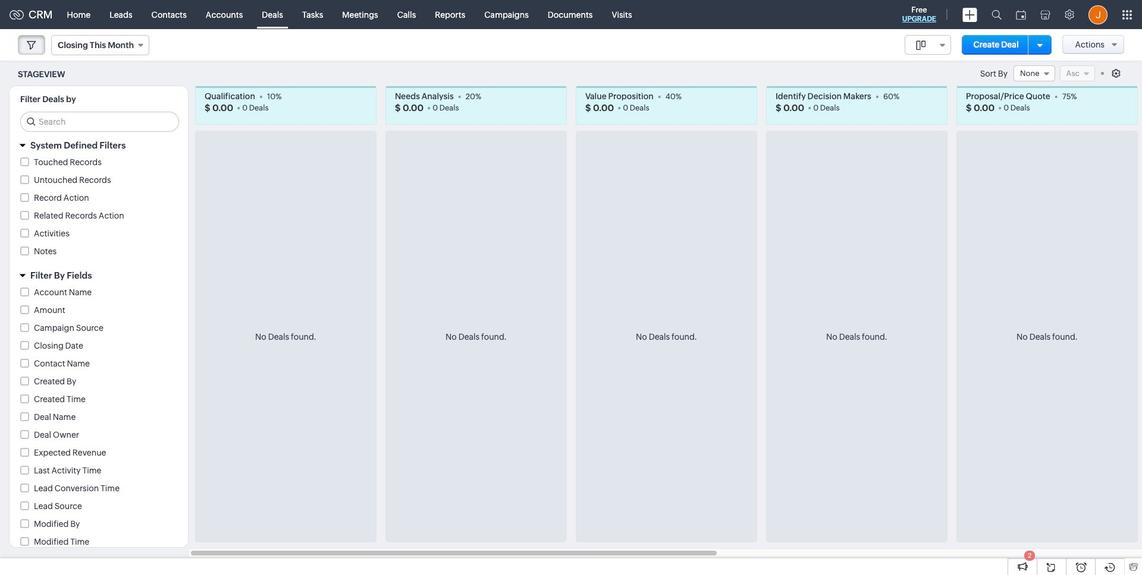 Task type: vqa. For each thing, say whether or not it's contained in the screenshot.
Meetings
no



Task type: describe. For each thing, give the bounding box(es) containing it.
search image
[[992, 10, 1002, 20]]

Search text field
[[21, 112, 178, 131]]

profile image
[[1089, 5, 1108, 24]]

create menu image
[[962, 7, 977, 22]]

calendar image
[[1016, 10, 1026, 19]]

size image
[[916, 40, 925, 51]]

profile element
[[1081, 0, 1115, 29]]

logo image
[[10, 10, 24, 19]]



Task type: locate. For each thing, give the bounding box(es) containing it.
None field
[[51, 35, 149, 55], [905, 35, 951, 55], [1014, 65, 1055, 81], [51, 35, 149, 55], [1014, 65, 1055, 81]]

none field size
[[905, 35, 951, 55]]

search element
[[984, 0, 1009, 29]]

create menu element
[[955, 0, 984, 29]]



